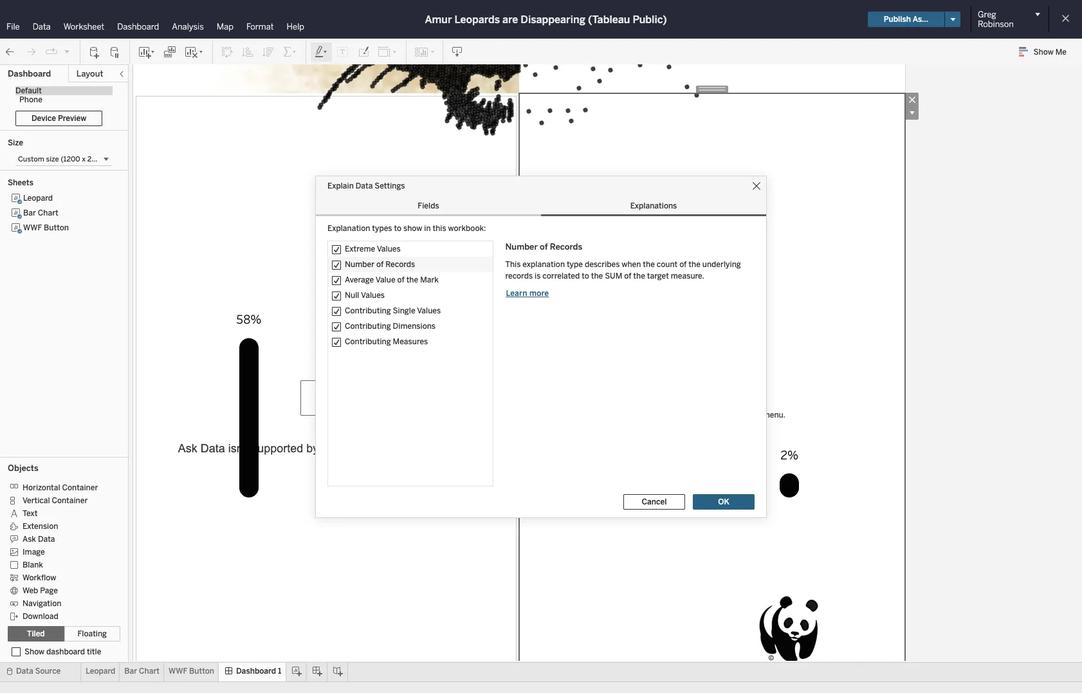 Task type: locate. For each thing, give the bounding box(es) containing it.
leopards
[[455, 13, 500, 25]]

correlated
[[543, 272, 580, 281]]

file
[[6, 22, 20, 32]]

container
[[62, 483, 98, 492], [52, 496, 88, 505]]

fields
[[418, 201, 439, 210]]

of up value at the top of page
[[377, 260, 384, 269]]

publish as...
[[884, 15, 929, 24]]

workflow
[[23, 573, 56, 582]]

0 horizontal spatial button
[[44, 223, 69, 232]]

value
[[376, 275, 396, 284]]

0 vertical spatial values
[[377, 244, 401, 253]]

1
[[278, 667, 282, 676]]

show down tiled
[[24, 648, 45, 657]]

leopard down 'title'
[[86, 667, 115, 676]]

data
[[33, 22, 51, 32], [356, 181, 373, 190], [38, 535, 55, 544], [16, 667, 33, 676]]

2 contributing from the top
[[345, 322, 391, 331]]

cancel button
[[624, 494, 686, 509]]

this explanation type describes when the count of the underlying records is correlated to the sum of the target measure.
[[506, 260, 741, 281]]

2 horizontal spatial dashboard
[[236, 667, 276, 676]]

measure.
[[671, 272, 705, 281]]

leopard
[[23, 194, 53, 203], [86, 667, 115, 676]]

device preview
[[32, 114, 86, 123]]

0 vertical spatial leopard
[[23, 194, 53, 203]]

web page
[[23, 586, 58, 595]]

explain data settings dialog
[[316, 176, 767, 517]]

1 vertical spatial button
[[189, 667, 214, 676]]

1 contributing from the top
[[345, 306, 391, 315]]

1 horizontal spatial wwf button
[[169, 667, 214, 676]]

help
[[287, 22, 305, 32]]

of up explanation
[[540, 242, 548, 251]]

size
[[8, 138, 23, 147]]

0 horizontal spatial leopard
[[23, 194, 53, 203]]

is
[[535, 272, 541, 281]]

more
[[530, 289, 549, 298]]

explain
[[328, 181, 354, 190]]

1 vertical spatial leopard
[[86, 667, 115, 676]]

dimensions
[[393, 322, 436, 331]]

number
[[506, 242, 538, 251], [345, 260, 375, 269]]

custom
[[18, 155, 44, 164]]

values down value at the top of page
[[361, 291, 385, 300]]

measures
[[393, 337, 428, 346]]

number up this
[[506, 242, 538, 251]]

container inside option
[[52, 496, 88, 505]]

device preview button
[[15, 111, 103, 126]]

1 vertical spatial values
[[361, 291, 385, 300]]

container up vertical container option
[[62, 483, 98, 492]]

data inside ask data option
[[38, 535, 55, 544]]

0 horizontal spatial bar chart
[[23, 209, 58, 218]]

learn more
[[506, 289, 549, 298]]

0 horizontal spatial wwf
[[23, 223, 42, 232]]

number of records
[[506, 242, 583, 251], [345, 260, 415, 269]]

0 horizontal spatial show
[[24, 648, 45, 657]]

1 vertical spatial container
[[52, 496, 88, 505]]

collapse image
[[118, 70, 126, 78]]

horizontal container
[[23, 483, 98, 492]]

cancel
[[642, 497, 667, 506]]

highlight image
[[314, 45, 329, 58]]

show for show dashboard title
[[24, 648, 45, 657]]

learn more link
[[506, 288, 550, 299]]

title
[[87, 648, 101, 657]]

as...
[[913, 15, 929, 24]]

container down horizontal container
[[52, 496, 88, 505]]

0 horizontal spatial to
[[394, 224, 402, 233]]

to left show
[[394, 224, 402, 233]]

source
[[35, 667, 61, 676]]

floating
[[78, 630, 107, 639]]

greg
[[978, 10, 997, 19]]

1 vertical spatial bar chart
[[124, 667, 160, 676]]

download option
[[8, 610, 111, 622]]

1 vertical spatial contributing
[[345, 322, 391, 331]]

vertical container option
[[8, 494, 111, 507]]

1 vertical spatial number of records
[[345, 260, 415, 269]]

1 vertical spatial records
[[386, 260, 415, 269]]

contributing
[[345, 306, 391, 315], [345, 322, 391, 331], [345, 337, 391, 346]]

contributing down contributing dimensions
[[345, 337, 391, 346]]

sheets
[[8, 178, 33, 187]]

page
[[40, 586, 58, 595]]

1 horizontal spatial to
[[582, 272, 590, 281]]

values up the dimensions
[[417, 306, 441, 315]]

the up measure.
[[689, 260, 701, 269]]

values
[[377, 244, 401, 253], [361, 291, 385, 300], [417, 306, 441, 315]]

3 contributing from the top
[[345, 337, 391, 346]]

contributing for contributing measures
[[345, 337, 391, 346]]

1 horizontal spatial show
[[1034, 48, 1054, 57]]

0 horizontal spatial records
[[386, 260, 415, 269]]

0 vertical spatial to
[[394, 224, 402, 233]]

1 vertical spatial to
[[582, 272, 590, 281]]

public)
[[633, 13, 667, 25]]

0 horizontal spatial chart
[[38, 209, 58, 218]]

image
[[23, 548, 45, 557]]

replay animation image
[[45, 45, 58, 58]]

1 vertical spatial chart
[[139, 667, 160, 676]]

bar
[[23, 209, 36, 218], [124, 667, 137, 676]]

of right value at the top of page
[[397, 275, 405, 284]]

the
[[643, 260, 655, 269], [689, 260, 701, 269], [591, 272, 603, 281], [634, 272, 646, 281], [407, 275, 419, 284]]

download
[[23, 612, 58, 621]]

to down type
[[582, 272, 590, 281]]

me
[[1056, 48, 1067, 57]]

redo image
[[24, 45, 37, 58]]

number of records up explanation
[[506, 242, 583, 251]]

more options image
[[906, 106, 919, 120]]

1 vertical spatial wwf
[[169, 667, 187, 676]]

0 horizontal spatial number of records
[[345, 260, 415, 269]]

wwf
[[23, 223, 42, 232], [169, 667, 187, 676]]

settings
[[375, 181, 405, 190]]

show me button
[[1014, 42, 1079, 62]]

1 horizontal spatial bar chart
[[124, 667, 160, 676]]

custom size (1200 x 2000)
[[18, 155, 109, 164]]

list box
[[8, 191, 120, 453]]

dashboard up 'default'
[[8, 69, 51, 79]]

0 vertical spatial show
[[1034, 48, 1054, 57]]

application
[[129, 0, 1081, 693]]

explanation types to show in this workbook:
[[328, 224, 486, 233]]

records
[[550, 242, 583, 251], [386, 260, 415, 269]]

1 horizontal spatial number
[[506, 242, 538, 251]]

contributing dimensions
[[345, 322, 436, 331]]

0 vertical spatial number
[[506, 242, 538, 251]]

container inside option
[[62, 483, 98, 492]]

data right explain
[[356, 181, 373, 190]]

contributing down 'null values'
[[345, 306, 391, 315]]

1 horizontal spatial dashboard
[[117, 22, 159, 32]]

values down types
[[377, 244, 401, 253]]

to
[[394, 224, 402, 233], [582, 272, 590, 281]]

download image
[[451, 45, 464, 58]]

the down describes
[[591, 272, 603, 281]]

1 horizontal spatial bar
[[124, 667, 137, 676]]

dashboard up the new worksheet icon
[[117, 22, 159, 32]]

amur
[[425, 13, 452, 25]]

records up type
[[550, 242, 583, 251]]

dashboard left 1
[[236, 667, 276, 676]]

leopard down sheets
[[23, 194, 53, 203]]

1 horizontal spatial records
[[550, 242, 583, 251]]

contributing for contributing dimensions
[[345, 322, 391, 331]]

show left me
[[1034, 48, 1054, 57]]

1 vertical spatial dashboard
[[8, 69, 51, 79]]

number up "average"
[[345, 260, 375, 269]]

navigation
[[23, 599, 61, 608]]

0 horizontal spatial bar
[[23, 209, 36, 218]]

0 horizontal spatial dashboard
[[8, 69, 51, 79]]

data down extension
[[38, 535, 55, 544]]

0 vertical spatial contributing
[[345, 306, 391, 315]]

device
[[32, 114, 56, 123]]

button
[[44, 223, 69, 232], [189, 667, 214, 676]]

1 horizontal spatial number of records
[[506, 242, 583, 251]]

0 vertical spatial wwf
[[23, 223, 42, 232]]

1 vertical spatial number
[[345, 260, 375, 269]]

0 vertical spatial container
[[62, 483, 98, 492]]

1 horizontal spatial chart
[[139, 667, 160, 676]]

objects
[[8, 463, 39, 473]]

marks. press enter to open the view data window.. use arrow keys to navigate data visualization elements. image
[[191, 0, 848, 160], [159, 247, 880, 498], [727, 580, 853, 693]]

0 horizontal spatial number
[[345, 260, 375, 269]]

0 horizontal spatial wwf button
[[23, 223, 69, 232]]

2000)
[[87, 155, 109, 164]]

horizontal container option
[[8, 481, 111, 494]]

1 vertical spatial show
[[24, 648, 45, 657]]

(1200
[[61, 155, 80, 164]]

swap rows and columns image
[[221, 45, 234, 58]]

number of records up value at the top of page
[[345, 260, 415, 269]]

1 vertical spatial wwf button
[[169, 667, 214, 676]]

(tableau
[[588, 13, 630, 25]]

contributing measures
[[345, 337, 428, 346]]

0 vertical spatial bar chart
[[23, 209, 58, 218]]

ask
[[23, 535, 36, 544]]

data inside explain data settings dialog
[[356, 181, 373, 190]]

show inside button
[[1034, 48, 1054, 57]]

contributing up contributing measures
[[345, 322, 391, 331]]

0 vertical spatial button
[[44, 223, 69, 232]]

vertical container
[[23, 496, 88, 505]]

2 vertical spatial contributing
[[345, 337, 391, 346]]

0 vertical spatial bar
[[23, 209, 36, 218]]

dashboard
[[117, 22, 159, 32], [8, 69, 51, 79], [236, 667, 276, 676]]

records up average value of the mark
[[386, 260, 415, 269]]



Task type: vqa. For each thing, say whether or not it's contained in the screenshot.
visualization permissions
no



Task type: describe. For each thing, give the bounding box(es) containing it.
sum
[[605, 272, 623, 281]]

size
[[46, 155, 59, 164]]

records
[[506, 272, 533, 281]]

wwf inside list box
[[23, 223, 42, 232]]

show me
[[1034, 48, 1067, 57]]

vertical
[[23, 496, 50, 505]]

types
[[372, 224, 392, 233]]

when
[[622, 260, 641, 269]]

horizontal
[[23, 483, 60, 492]]

0 vertical spatial chart
[[38, 209, 58, 218]]

undo image
[[4, 45, 17, 58]]

2 vertical spatial values
[[417, 306, 441, 315]]

extension
[[23, 522, 58, 531]]

0 vertical spatial number of records
[[506, 242, 583, 251]]

preview
[[58, 114, 86, 123]]

default phone
[[15, 86, 42, 104]]

phone
[[19, 95, 42, 104]]

extension option
[[8, 519, 111, 532]]

average
[[345, 275, 374, 284]]

single
[[393, 306, 416, 315]]

show
[[404, 224, 423, 233]]

values for null values
[[361, 291, 385, 300]]

blank option
[[8, 558, 111, 571]]

of up measure.
[[680, 260, 687, 269]]

publish as... button
[[868, 12, 945, 27]]

new data source image
[[88, 45, 101, 58]]

greg robinson
[[978, 10, 1014, 29]]

data source
[[16, 667, 61, 676]]

robinson
[[978, 19, 1014, 29]]

show dashboard title
[[24, 648, 101, 657]]

fit image
[[378, 45, 398, 58]]

x
[[82, 155, 86, 164]]

average value of the mark
[[345, 275, 439, 284]]

in
[[424, 224, 431, 233]]

sort descending image
[[262, 45, 275, 58]]

values for extreme values
[[377, 244, 401, 253]]

clear sheet image
[[184, 45, 205, 58]]

show/hide cards image
[[415, 45, 435, 58]]

null
[[345, 291, 360, 300]]

explanation
[[523, 260, 565, 269]]

list box containing leopard
[[8, 191, 120, 453]]

0 vertical spatial marks. press enter to open the view data window.. use arrow keys to navigate data visualization elements. image
[[191, 0, 848, 160]]

replay animation image
[[63, 47, 71, 55]]

this
[[506, 260, 521, 269]]

null values
[[345, 291, 385, 300]]

dashboard 1
[[236, 667, 282, 676]]

duplicate image
[[164, 45, 176, 58]]

ok
[[719, 497, 730, 506]]

new worksheet image
[[138, 45, 156, 58]]

amur leopards are disappearing (tableau public)
[[425, 13, 667, 25]]

web
[[23, 586, 38, 595]]

explanations
[[631, 201, 677, 210]]

1 horizontal spatial wwf
[[169, 667, 187, 676]]

of down when
[[625, 272, 632, 281]]

format workbook image
[[357, 45, 370, 58]]

workflow option
[[8, 571, 111, 584]]

navigation option
[[8, 597, 111, 610]]

data up replay animation image
[[33, 22, 51, 32]]

0 vertical spatial dashboard
[[117, 22, 159, 32]]

map
[[217, 22, 234, 32]]

workbook:
[[448, 224, 486, 233]]

the down when
[[634, 272, 646, 281]]

tiled
[[27, 630, 45, 639]]

leopard inside list box
[[23, 194, 53, 203]]

publish
[[884, 15, 911, 24]]

remove from dashboard image
[[906, 93, 919, 106]]

describes
[[585, 260, 620, 269]]

ask data option
[[8, 532, 111, 545]]

contributing for contributing single values
[[345, 306, 391, 315]]

layout
[[76, 69, 103, 79]]

target
[[647, 272, 669, 281]]

1 vertical spatial bar
[[124, 667, 137, 676]]

count
[[657, 260, 678, 269]]

container for vertical container
[[52, 496, 88, 505]]

blank
[[23, 561, 43, 570]]

dashboard
[[46, 648, 85, 657]]

ok button
[[693, 494, 755, 509]]

author control dialog tabs tab list
[[316, 195, 767, 216]]

image option
[[8, 545, 111, 558]]

mark
[[420, 275, 439, 284]]

2 vertical spatial dashboard
[[236, 667, 276, 676]]

format
[[246, 22, 274, 32]]

show for show me
[[1034, 48, 1054, 57]]

sort ascending image
[[241, 45, 254, 58]]

totals image
[[283, 45, 298, 58]]

text option
[[8, 507, 111, 519]]

objects list box
[[8, 477, 120, 622]]

togglestate option group
[[8, 626, 120, 642]]

extreme values
[[345, 244, 401, 253]]

contributing single values
[[345, 306, 441, 315]]

data left source
[[16, 667, 33, 676]]

are
[[503, 13, 518, 25]]

underlying
[[703, 260, 741, 269]]

default
[[15, 86, 42, 95]]

disappearing
[[521, 13, 586, 25]]

type
[[567, 260, 583, 269]]

1 horizontal spatial leopard
[[86, 667, 115, 676]]

to inside this explanation type describes when the count of the underlying records is correlated to the sum of the target measure.
[[582, 272, 590, 281]]

explanation
[[328, 224, 370, 233]]

show labels image
[[337, 45, 350, 58]]

ask data
[[23, 535, 55, 544]]

this
[[433, 224, 447, 233]]

the up target
[[643, 260, 655, 269]]

analysis
[[172, 22, 204, 32]]

pause auto updates image
[[109, 45, 122, 58]]

0 vertical spatial records
[[550, 242, 583, 251]]

web page option
[[8, 584, 111, 597]]

worksheet
[[64, 22, 104, 32]]

0 vertical spatial wwf button
[[23, 223, 69, 232]]

the left mark on the left
[[407, 275, 419, 284]]

extreme
[[345, 244, 375, 253]]

1 vertical spatial marks. press enter to open the view data window.. use arrow keys to navigate data visualization elements. image
[[159, 247, 880, 498]]

text
[[23, 509, 38, 518]]

2 vertical spatial marks. press enter to open the view data window.. use arrow keys to navigate data visualization elements. image
[[727, 580, 853, 693]]

1 horizontal spatial button
[[189, 667, 214, 676]]

explain data settings
[[328, 181, 405, 190]]

container for horizontal container
[[62, 483, 98, 492]]

learn
[[506, 289, 528, 298]]



